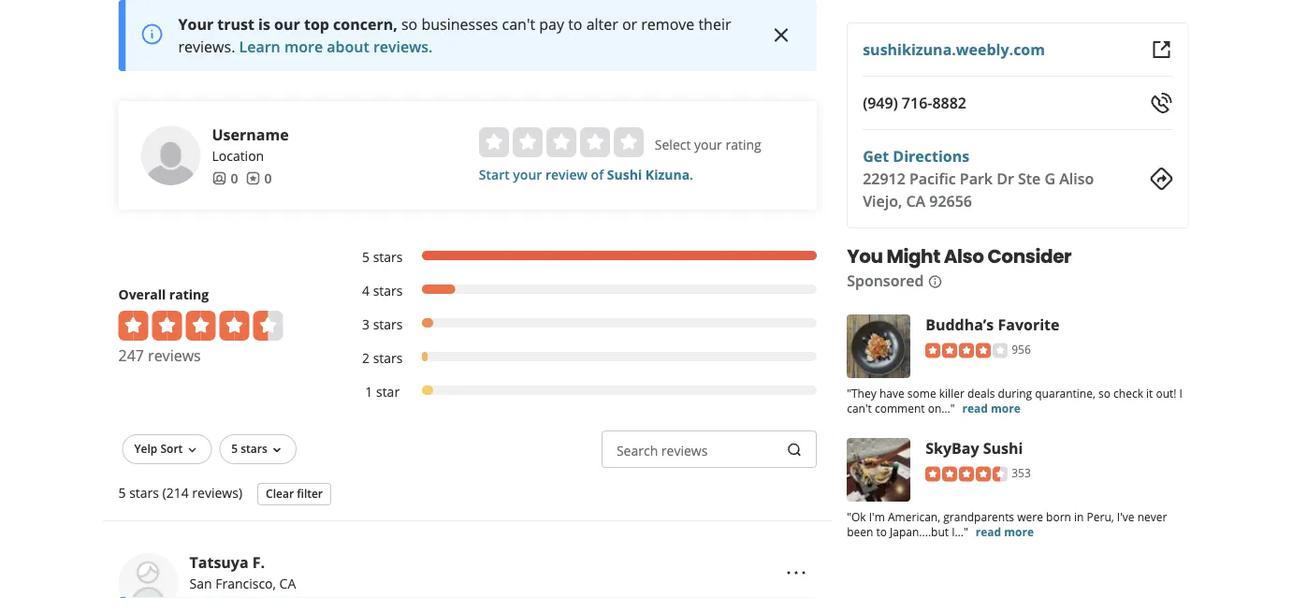 Task type: describe. For each thing, give the bounding box(es) containing it.
clear filter button
[[258, 483, 331, 506]]

stars for filter reviews by 4 stars rating element
[[373, 281, 403, 299]]

read for skybay
[[976, 524, 1002, 539]]

16 friends v2 image
[[212, 171, 227, 186]]

so inside so businesses can't pay to alter or remove their reviews.
[[402, 14, 418, 34]]

5 stars (214 reviews)
[[118, 484, 243, 502]]

learn
[[239, 37, 281, 57]]

your trust is our top concern,
[[178, 14, 398, 34]]

0 vertical spatial rating
[[726, 135, 762, 153]]

of
[[591, 165, 604, 183]]

5 for filter reviews by 5 stars rating element
[[362, 248, 370, 266]]

in
[[1075, 509, 1085, 524]]

our
[[274, 14, 300, 34]]

top
[[304, 14, 329, 34]]

716-
[[902, 93, 933, 113]]

4.5 star rating image for 353
[[926, 467, 1008, 481]]

8882
[[933, 93, 967, 113]]

5 stars for the 5 stars 'dropdown button'
[[232, 441, 268, 457]]

so businesses can't pay to alter or remove their reviews.
[[178, 14, 732, 57]]

buddha's favorite
[[926, 314, 1060, 334]]

killer
[[940, 385, 965, 401]]

rating element
[[479, 127, 644, 157]]

some
[[908, 385, 937, 401]]

directions
[[893, 146, 970, 166]]

skybay sushi
[[926, 438, 1024, 458]]

stars left (214
[[129, 484, 159, 502]]

clear filter
[[266, 486, 323, 502]]

username
[[212, 125, 289, 145]]

star
[[376, 383, 400, 400]]

stars for filter reviews by 3 stars rating element
[[373, 315, 403, 333]]

(no rating) image
[[479, 127, 644, 157]]

trust
[[218, 14, 255, 34]]

stars for the filter reviews by 2 stars rating element
[[373, 349, 403, 367]]

read more link for sushi
[[976, 524, 1035, 539]]

search reviews
[[617, 442, 708, 459]]

their
[[699, 14, 732, 34]]

4 star rating image
[[926, 343, 1008, 358]]

5 stars for filter reviews by 5 stars rating element
[[362, 248, 403, 266]]

"they
[[847, 385, 877, 401]]

yelp
[[134, 441, 158, 457]]

read more link for favorite
[[963, 400, 1021, 416]]

16 review v2 image
[[246, 171, 261, 186]]

photo of username image
[[141, 126, 201, 186]]

pacific
[[910, 169, 957, 189]]

alter
[[587, 14, 619, 34]]

get directions link
[[863, 146, 970, 166]]

to inside so businesses can't pay to alter or remove their reviews.
[[568, 14, 583, 34]]

reviews)
[[192, 484, 243, 502]]

your
[[178, 14, 214, 34]]

956
[[1012, 341, 1031, 357]]

you might also consider
[[847, 243, 1072, 270]]

read more for favorite
[[963, 400, 1021, 416]]

can't inside so businesses can't pay to alter or remove their reviews.
[[502, 14, 536, 34]]

i'm
[[869, 509, 886, 524]]

2
[[362, 349, 370, 367]]

concern,
[[333, 14, 398, 34]]

your for select
[[695, 135, 723, 153]]

can't inside "they have some killer deals during quarantine, so check it out! i can't comment on…"
[[847, 400, 872, 416]]

247 reviews
[[118, 346, 201, 366]]

favorite
[[998, 314, 1060, 334]]

might
[[887, 243, 941, 270]]

american,
[[888, 509, 941, 524]]

you
[[847, 243, 883, 270]]

(214
[[163, 484, 189, 502]]

out!
[[1157, 385, 1177, 401]]

on…"
[[928, 400, 955, 416]]

skybay
[[926, 438, 980, 458]]

247
[[118, 346, 144, 366]]

friends element
[[212, 169, 238, 187]]

been
[[847, 524, 874, 539]]

0 horizontal spatial rating
[[169, 285, 209, 303]]

start your review of sushi kizuna .
[[479, 165, 694, 183]]

353
[[1012, 465, 1031, 480]]

(949)
[[863, 93, 898, 113]]

comment
[[875, 400, 925, 416]]

sponsored
[[847, 271, 925, 291]]

skybay sushi link
[[926, 438, 1024, 458]]

overall rating
[[118, 285, 209, 303]]

reviews for search reviews
[[662, 442, 708, 459]]

0 for reviews element
[[264, 169, 272, 187]]

2 stars
[[362, 349, 403, 367]]

select
[[655, 135, 691, 153]]

grandparents
[[944, 509, 1015, 524]]

filter reviews by 5 stars rating element
[[343, 247, 817, 266]]

stars for filter reviews by 5 stars rating element
[[373, 248, 403, 266]]

have
[[880, 385, 905, 401]]

san
[[190, 575, 212, 592]]



Task type: locate. For each thing, give the bounding box(es) containing it.
i…"
[[952, 524, 969, 539]]

buddha's favorite link
[[926, 314, 1060, 334]]

stars up 4 stars
[[373, 248, 403, 266]]

or
[[622, 14, 638, 34]]

0 vertical spatial read
[[963, 400, 989, 416]]

stars right '3'
[[373, 315, 403, 333]]

read more up skybay sushi
[[963, 400, 1021, 416]]

park
[[960, 169, 993, 189]]

search
[[617, 442, 658, 459]]

2 horizontal spatial 5
[[362, 248, 370, 266]]

5 stars inside 'dropdown button'
[[232, 441, 268, 457]]

stars for the 5 stars 'dropdown button'
[[241, 441, 268, 457]]

0 vertical spatial sushi
[[607, 165, 642, 183]]

1 vertical spatial read more
[[976, 524, 1035, 539]]

24 directions v2 image
[[1151, 168, 1174, 190]]

reviews element
[[246, 169, 272, 187]]

more down top
[[285, 37, 323, 57]]

0 horizontal spatial reviews
[[148, 346, 201, 366]]

1 0 from the left
[[231, 169, 238, 187]]

filter reviews by 1 star rating element
[[343, 382, 817, 401]]

your for start
[[513, 165, 542, 183]]

1 vertical spatial sushi
[[984, 438, 1024, 458]]

1 horizontal spatial rating
[[726, 135, 762, 153]]

1 vertical spatial to
[[877, 524, 887, 539]]

.
[[690, 165, 694, 183]]

reviews. down the concern,
[[373, 37, 433, 57]]

5 stars button
[[219, 435, 297, 465]]

i've
[[1118, 509, 1135, 524]]

0 vertical spatial so
[[402, 14, 418, 34]]

during
[[999, 385, 1033, 401]]

24 info v2 image
[[141, 23, 163, 46]]

1 horizontal spatial ca
[[907, 191, 926, 211]]

to inside "ok i'm american, grandparents were born in peru, i've never been to japan....but i…"
[[877, 524, 887, 539]]

more for buddha's favorite
[[991, 400, 1021, 416]]

tatsuya
[[190, 553, 249, 573]]

read for buddha's
[[963, 400, 989, 416]]

username location
[[212, 125, 289, 164]]

1
[[365, 383, 373, 400]]

tatsuya f. link
[[190, 553, 265, 573]]

buddha's favorite image
[[847, 315, 911, 378]]

5 for the 5 stars 'dropdown button'
[[232, 441, 238, 457]]

1 vertical spatial read more link
[[976, 524, 1035, 539]]

0 inside friends element
[[231, 169, 238, 187]]

read right on…"
[[963, 400, 989, 416]]

dr
[[997, 169, 1015, 189]]

japan....but
[[890, 524, 949, 539]]

1 horizontal spatial to
[[877, 524, 887, 539]]

1 horizontal spatial can't
[[847, 400, 872, 416]]

4.5 star rating image for 247 reviews
[[118, 311, 283, 341]]

clear
[[266, 486, 294, 502]]

16 chevron down v2 image
[[269, 443, 284, 458]]

deals
[[968, 385, 996, 401]]

0
[[231, 169, 238, 187], [264, 169, 272, 187]]

francisco,
[[216, 575, 276, 592]]

0 horizontal spatial 0
[[231, 169, 238, 187]]

reviews right search
[[662, 442, 708, 459]]

filter
[[297, 486, 323, 502]]

rating
[[726, 135, 762, 153], [169, 285, 209, 303]]

yelp sort
[[134, 441, 183, 457]]

stars inside 'dropdown button'
[[241, 441, 268, 457]]

4.5 star rating image
[[118, 311, 283, 341], [926, 467, 1008, 481]]

viejo,
[[863, 191, 903, 211]]

0 for friends element
[[231, 169, 238, 187]]

close image
[[771, 24, 793, 47]]

so
[[402, 14, 418, 34], [1099, 385, 1111, 401]]

1 vertical spatial reviews
[[662, 442, 708, 459]]

to
[[568, 14, 583, 34], [877, 524, 887, 539]]

tatsuya f. san francisco, ca
[[190, 553, 296, 592]]

read more link right i…"
[[976, 524, 1035, 539]]

1 horizontal spatial 5
[[232, 441, 238, 457]]

0 horizontal spatial 5 stars
[[232, 441, 268, 457]]

16 chevron down v2 image
[[185, 443, 200, 458]]

1 horizontal spatial reviews
[[662, 442, 708, 459]]

0 vertical spatial to
[[568, 14, 583, 34]]

read more link
[[963, 400, 1021, 416], [976, 524, 1035, 539]]

ca
[[907, 191, 926, 211], [280, 575, 296, 592]]

None radio
[[547, 127, 577, 157], [614, 127, 644, 157], [547, 127, 577, 157], [614, 127, 644, 157]]

1 star
[[365, 383, 400, 400]]

skybay sushi image
[[847, 438, 911, 502]]

0 horizontal spatial so
[[402, 14, 418, 34]]

92656
[[930, 191, 973, 211]]

1 vertical spatial your
[[513, 165, 542, 183]]

quarantine,
[[1036, 385, 1096, 401]]

it
[[1147, 385, 1154, 401]]

1 horizontal spatial your
[[695, 135, 723, 153]]

5 stars
[[362, 248, 403, 266], [232, 441, 268, 457]]

0 vertical spatial 5 stars
[[362, 248, 403, 266]]

read
[[963, 400, 989, 416], [976, 524, 1002, 539]]

4.5 star rating image down overall rating on the left of page
[[118, 311, 283, 341]]

1 vertical spatial more
[[991, 400, 1021, 416]]

read more for sushi
[[976, 524, 1035, 539]]

sort
[[161, 441, 183, 457]]

0 right the 16 friends v2 icon
[[231, 169, 238, 187]]

more up 'skybay sushi' link
[[991, 400, 1021, 416]]

5 left 16 chevron down v2 image
[[232, 441, 238, 457]]

more left born
[[1005, 524, 1035, 539]]

sushikizuna.weebly.com
[[863, 39, 1046, 59]]

start
[[479, 165, 510, 183]]

rating right 'select' on the right
[[726, 135, 762, 153]]

aliso
[[1060, 169, 1095, 189]]

your right start
[[513, 165, 542, 183]]

buddha's
[[926, 314, 995, 334]]

0 inside reviews element
[[264, 169, 272, 187]]

about
[[327, 37, 370, 57]]

read more link up skybay sushi
[[963, 400, 1021, 416]]

reviews right the 247 at the bottom left of page
[[148, 346, 201, 366]]

info alert
[[118, 0, 817, 71]]

0 horizontal spatial to
[[568, 14, 583, 34]]

2 vertical spatial more
[[1005, 524, 1035, 539]]

get directions 22912 pacific park dr ste g aliso viejo, ca 92656
[[863, 146, 1095, 211]]

businesses
[[422, 14, 498, 34]]

your
[[695, 135, 723, 153], [513, 165, 542, 183]]

0 vertical spatial more
[[285, 37, 323, 57]]

reviews.
[[178, 37, 235, 57], [373, 37, 433, 57]]

0 right the 16 review v2 icon
[[264, 169, 272, 187]]

1 vertical spatial 4.5 star rating image
[[926, 467, 1008, 481]]

"ok i'm american, grandparents were born in peru, i've never been to japan....but i…"
[[847, 509, 1168, 539]]

1 vertical spatial read
[[976, 524, 1002, 539]]

5 stars up 4 stars
[[362, 248, 403, 266]]

is
[[258, 14, 271, 34]]

0 horizontal spatial 5
[[118, 484, 126, 502]]

peru,
[[1087, 509, 1115, 524]]

stars left 16 chevron down v2 image
[[241, 441, 268, 457]]

0 vertical spatial can't
[[502, 14, 536, 34]]

learn more about reviews. link
[[239, 37, 433, 57]]

so right the concern,
[[402, 14, 418, 34]]

"they have some killer deals during quarantine, so check it out! i can't comment on…"
[[847, 385, 1183, 416]]

select your rating
[[655, 135, 762, 153]]

0 vertical spatial read more
[[963, 400, 1021, 416]]

stars right 4
[[373, 281, 403, 299]]

sushi right of
[[607, 165, 642, 183]]

(949) 716-8882
[[863, 93, 967, 113]]

read right i…"
[[976, 524, 1002, 539]]

5 stars left 16 chevron down v2 image
[[232, 441, 268, 457]]

2 reviews. from the left
[[373, 37, 433, 57]]

16 info v2 image
[[928, 274, 943, 289]]

1 horizontal spatial sushi
[[984, 438, 1024, 458]]

0 horizontal spatial 4.5 star rating image
[[118, 311, 283, 341]]

born
[[1047, 509, 1072, 524]]

0 horizontal spatial your
[[513, 165, 542, 183]]

so left check
[[1099, 385, 1111, 401]]

1 vertical spatial 5
[[232, 441, 238, 457]]

pay
[[539, 14, 565, 34]]

so inside "they have some killer deals during quarantine, so check it out! i can't comment on…"
[[1099, 385, 1111, 401]]

search image
[[788, 442, 802, 457]]

stars right 2
[[373, 349, 403, 367]]

1 horizontal spatial 4.5 star rating image
[[926, 467, 1008, 481]]

reviews. down your
[[178, 37, 235, 57]]

1 vertical spatial ca
[[280, 575, 296, 592]]

1 vertical spatial 5 stars
[[232, 441, 268, 457]]

5 left (214
[[118, 484, 126, 502]]

also
[[944, 243, 985, 270]]

get
[[863, 146, 890, 166]]

kizuna
[[646, 165, 690, 183]]

ca down pacific
[[907, 191, 926, 211]]

reviews. inside so businesses can't pay to alter or remove their reviews.
[[178, 37, 235, 57]]

24 phone v2 image
[[1151, 92, 1174, 114]]

sushi
[[607, 165, 642, 183], [984, 438, 1024, 458]]

24 external link v2 image
[[1151, 38, 1174, 61]]

more for skybay sushi
[[1005, 524, 1035, 539]]

never
[[1138, 509, 1168, 524]]

5
[[362, 248, 370, 266], [232, 441, 238, 457], [118, 484, 126, 502]]

0 vertical spatial 5
[[362, 248, 370, 266]]

ca inside get directions 22912 pacific park dr ste g aliso viejo, ca 92656
[[907, 191, 926, 211]]

f.
[[253, 553, 265, 573]]

0 horizontal spatial sushi
[[607, 165, 642, 183]]

can't left pay
[[502, 14, 536, 34]]

2 0 from the left
[[264, 169, 272, 187]]

0 vertical spatial reviews
[[148, 346, 201, 366]]

22912
[[863, 169, 906, 189]]

1 reviews. from the left
[[178, 37, 235, 57]]

can't left have
[[847, 400, 872, 416]]

photo of tatsuya f. image
[[118, 553, 178, 598]]

learn more about reviews.
[[239, 37, 433, 57]]

sushi up 353
[[984, 438, 1024, 458]]

  text field
[[602, 431, 817, 468]]

remove
[[642, 14, 695, 34]]

0 vertical spatial 4.5 star rating image
[[118, 311, 283, 341]]

to right pay
[[568, 14, 583, 34]]

5 up 4
[[362, 248, 370, 266]]

i
[[1180, 385, 1183, 401]]

2 vertical spatial 5
[[118, 484, 126, 502]]

your right 'select' on the right
[[695, 135, 723, 153]]

1 vertical spatial can't
[[847, 400, 872, 416]]

0 vertical spatial ca
[[907, 191, 926, 211]]

4 stars
[[362, 281, 403, 299]]

1 vertical spatial so
[[1099, 385, 1111, 401]]

read more right i…"
[[976, 524, 1035, 539]]

filter reviews by 3 stars rating element
[[343, 315, 817, 333]]

rating right overall
[[169, 285, 209, 303]]

3 stars
[[362, 315, 403, 333]]

1 horizontal spatial 5 stars
[[362, 248, 403, 266]]

ca right "francisco,"
[[280, 575, 296, 592]]

read more
[[963, 400, 1021, 416], [976, 524, 1035, 539]]

"ok
[[847, 509, 867, 524]]

more inside info alert
[[285, 37, 323, 57]]

0 vertical spatial read more link
[[963, 400, 1021, 416]]

review
[[546, 165, 588, 183]]

4.5 star rating image down skybay sushi
[[926, 467, 1008, 481]]

5 inside 'dropdown button'
[[232, 441, 238, 457]]

filter reviews by 2 stars rating element
[[343, 348, 817, 367]]

filter reviews by 4 stars rating element
[[343, 281, 817, 300]]

1 horizontal spatial 0
[[264, 169, 272, 187]]

0 vertical spatial your
[[695, 135, 723, 153]]

reviews for 247 reviews
[[148, 346, 201, 366]]

1 horizontal spatial reviews.
[[373, 37, 433, 57]]

overall
[[118, 285, 166, 303]]

g
[[1045, 169, 1056, 189]]

0 horizontal spatial ca
[[280, 575, 296, 592]]

more
[[285, 37, 323, 57], [991, 400, 1021, 416], [1005, 524, 1035, 539]]

ste
[[1019, 169, 1041, 189]]

sushikizuna.weebly.com link
[[863, 39, 1046, 59]]

0 horizontal spatial can't
[[502, 14, 536, 34]]

0 horizontal spatial reviews.
[[178, 37, 235, 57]]

1 vertical spatial rating
[[169, 285, 209, 303]]

ca inside tatsuya f. san francisco, ca
[[280, 575, 296, 592]]

None radio
[[479, 127, 509, 157], [513, 127, 543, 157], [580, 127, 610, 157], [479, 127, 509, 157], [513, 127, 543, 157], [580, 127, 610, 157]]

1 horizontal spatial so
[[1099, 385, 1111, 401]]

to right been
[[877, 524, 887, 539]]



Task type: vqa. For each thing, say whether or not it's contained in the screenshot.
things to do, nail salons, plumbers text box
no



